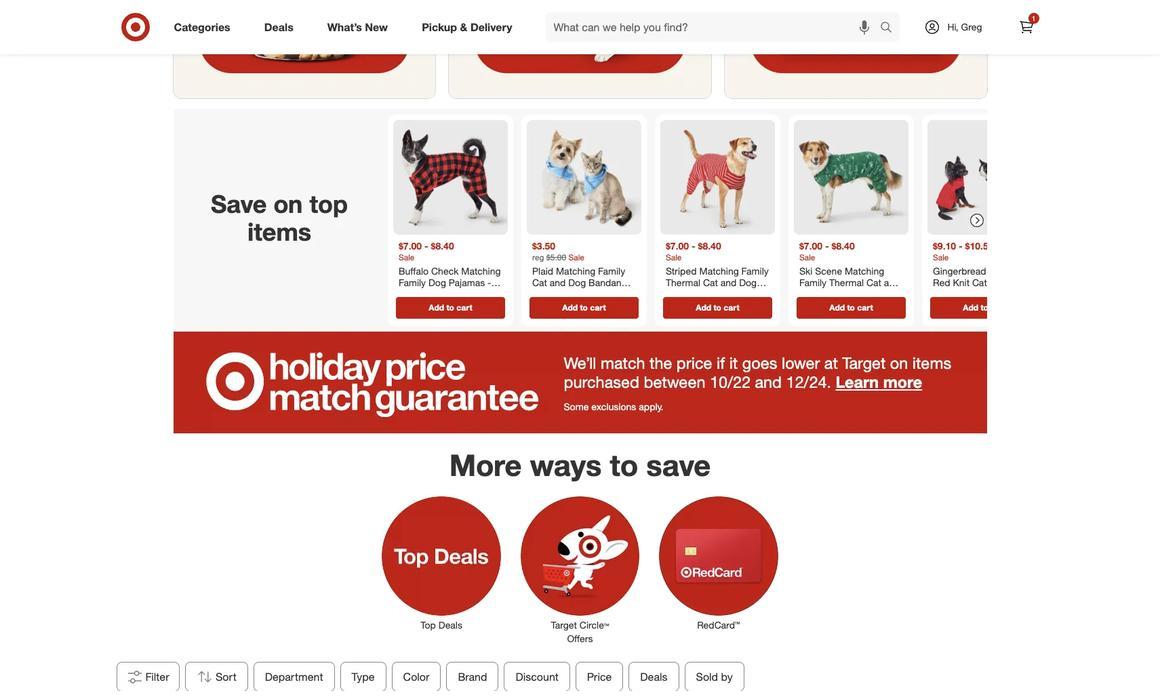 Task type: vqa. For each thing, say whether or not it's contained in the screenshot.
the middle $89.99
no



Task type: describe. For each thing, give the bounding box(es) containing it.
wondershop™ inside $7.00 - $8.40 sale ski scene matching family thermal cat and dog pajamas - wondershop™ - green
[[799, 300, 858, 312]]

10/22
[[710, 372, 751, 392]]

new
[[365, 20, 388, 34]]

3 add from the left
[[696, 302, 711, 312]]

dog inside $9.10 - $10.50 sale gingerbread playhouse red knit cat and dog sweater - wondershop™
[[1008, 276, 1026, 288]]

add to cart button for -
[[529, 296, 638, 318]]

sold by
[[696, 670, 733, 683]]

and inside $7.00 - $8.40 sale ski scene matching family thermal cat and dog pajamas - wondershop™ - green
[[884, 276, 900, 288]]

target inside "we'll match the price if it goes lower at target on items purchased between 10/22 and 12/24."
[[842, 353, 886, 373]]

lower
[[782, 353, 820, 373]]

top deals
[[421, 619, 462, 630]]

save on top items
[[211, 189, 348, 246]]

$7.00 - $8.40 sale ski scene matching family thermal cat and dog pajamas - wondershop™ - green
[[799, 240, 900, 312]]

discount
[[515, 670, 558, 683]]

hi, greg
[[948, 21, 982, 33]]

deals inside top deals link
[[439, 619, 462, 630]]

it
[[729, 353, 738, 373]]

$10.50
[[965, 240, 993, 251]]

buffalo
[[398, 265, 428, 276]]

we'll match the price if it goes lower at target on items purchased between 10/22 and 12/24.
[[564, 353, 952, 392]]

cart for dog
[[857, 302, 873, 312]]

price
[[587, 670, 612, 683]]

to for wondershop™
[[446, 302, 454, 312]]

more ways to save
[[450, 447, 711, 483]]

$7.00 for ski scene matching family thermal cat and dog pajamas - wondershop™ - green
[[799, 240, 822, 251]]

$7.00 - $8.40 sale buffalo check matching family dog pajamas - wondershop™ - black/red
[[398, 240, 501, 312]]

and inside $9.10 - $10.50 sale gingerbread playhouse red knit cat and dog sweater - wondershop™
[[990, 276, 1006, 288]]

to for -
[[580, 302, 588, 312]]

$8.40 for ski scene matching family thermal cat and dog pajamas - wondershop™ - green
[[831, 240, 855, 251]]

what's new
[[327, 20, 388, 34]]

3 add to cart from the left
[[696, 302, 739, 312]]

target circle™ offers
[[551, 619, 609, 644]]

pickup & delivery link
[[410, 12, 529, 42]]

check
[[431, 265, 458, 276]]

offers
[[567, 632, 593, 644]]

bandana
[[588, 276, 626, 288]]

1 link
[[1011, 12, 1041, 42]]

type button
[[340, 662, 386, 691]]

$3.50
[[532, 240, 555, 251]]

pajamas inside $7.00 - $8.40 sale buffalo check matching family dog pajamas - wondershop™ - black/red
[[448, 276, 485, 288]]

add to cart button for dog
[[796, 296, 906, 318]]

gingerbread
[[933, 265, 986, 276]]

some exclusions apply.
[[564, 401, 664, 412]]

ways
[[530, 447, 602, 483]]

most
[[570, 300, 592, 312]]

cat inside $7.00 - $8.40 sale ski scene matching family thermal cat and dog pajamas - wondershop™ - green
[[866, 276, 881, 288]]

more
[[883, 372, 922, 392]]

size
[[532, 300, 550, 312]]

$3.50 reg $5.00 sale plaid matching family cat and dog bandana - wondershop™ - one size fits most
[[532, 240, 633, 312]]

matching for buffalo check matching family dog pajamas - wondershop™ - black/red
[[461, 265, 501, 276]]

wondershop™ inside $7.00 - $8.40 sale buffalo check matching family dog pajamas - wondershop™ - black/red
[[398, 288, 457, 300]]

one
[[600, 288, 618, 300]]

and inside "we'll match the price if it goes lower at target on items purchased between 10/22 and 12/24."
[[755, 372, 782, 392]]

family for ski scene matching family thermal cat and dog pajamas - wondershop™ - green
[[799, 276, 826, 288]]

sold by button
[[684, 662, 744, 691]]

wondershop™ inside $3.50 reg $5.00 sale plaid matching family cat and dog bandana - wondershop™ - one size fits most
[[532, 288, 591, 300]]

to left save
[[610, 447, 638, 483]]

$9.10
[[933, 240, 956, 251]]

purchased
[[564, 372, 639, 392]]

sold
[[696, 670, 718, 683]]

goes
[[742, 353, 777, 373]]

green
[[867, 300, 893, 312]]

add to cart for wondershop™
[[428, 302, 472, 312]]

&
[[460, 20, 468, 34]]

add for ski scene matching family thermal cat and dog pajamas - wondershop™ - green
[[829, 302, 845, 312]]

sale for gingerbread playhouse red knit cat and dog sweater - wondershop™
[[933, 252, 949, 262]]

buffalo check matching family dog pajamas - wondershop™ - black/red image
[[393, 120, 508, 234]]

pickup
[[422, 20, 457, 34]]

we'll
[[564, 353, 596, 373]]

sale for buffalo check matching family dog pajamas - wondershop™ - black/red
[[398, 252, 414, 262]]

cat inside $3.50 reg $5.00 sale plaid matching family cat and dog bandana - wondershop™ - one size fits most
[[532, 276, 547, 288]]

sort button
[[185, 662, 248, 691]]

color
[[403, 670, 429, 683]]

plaid
[[532, 265, 553, 276]]

pajamas inside $7.00 - $8.40 sale ski scene matching family thermal cat and dog pajamas - wondershop™ - green
[[819, 288, 856, 300]]

matching for ski scene matching family thermal cat and dog pajamas - wondershop™ - green
[[845, 265, 884, 276]]

ski scene matching family thermal cat and dog pajamas - wondershop™ - green image
[[794, 120, 908, 234]]

more
[[450, 447, 522, 483]]

family inside $3.50 reg $5.00 sale plaid matching family cat and dog bandana - wondershop™ - one size fits most
[[598, 265, 625, 276]]

3 add to cart button from the left
[[663, 296, 772, 318]]

search
[[874, 21, 906, 35]]

circle™
[[580, 619, 609, 630]]

dog inside $3.50 reg $5.00 sale plaid matching family cat and dog bandana - wondershop™ - one size fits most
[[568, 276, 586, 288]]

and inside $3.50 reg $5.00 sale plaid matching family cat and dog bandana - wondershop™ - one size fits most
[[549, 276, 565, 288]]



Task type: locate. For each thing, give the bounding box(es) containing it.
dog down 'check'
[[428, 276, 446, 288]]

family down buffalo
[[398, 276, 426, 288]]

to down $9.10 - $10.50 sale gingerbread playhouse red knit cat and dog sweater - wondershop™
[[981, 302, 988, 312]]

target up offers
[[551, 619, 577, 630]]

0 horizontal spatial family
[[398, 276, 426, 288]]

cart up it
[[723, 302, 739, 312]]

What can we help you find? suggestions appear below search field
[[546, 12, 883, 42]]

cat
[[532, 276, 547, 288], [866, 276, 881, 288], [972, 276, 987, 288]]

categories
[[174, 20, 230, 34]]

cat inside $9.10 - $10.50 sale gingerbread playhouse red knit cat and dog sweater - wondershop™
[[972, 276, 987, 288]]

pajamas down thermal
[[819, 288, 856, 300]]

5 add from the left
[[963, 302, 978, 312]]

brand
[[458, 670, 487, 683]]

and down the playhouse
[[990, 276, 1006, 288]]

1 horizontal spatial cat
[[866, 276, 881, 288]]

2 $7.00 from the left
[[666, 240, 689, 251]]

sale for sale
[[666, 252, 682, 262]]

cart for sweater
[[991, 302, 1006, 312]]

0 vertical spatial items
[[247, 217, 311, 246]]

0 horizontal spatial on
[[273, 189, 302, 218]]

$8.40 inside $7.00 - $8.40 sale ski scene matching family thermal cat and dog pajamas - wondershop™ - green
[[831, 240, 855, 251]]

4 add to cart button from the left
[[796, 296, 906, 318]]

2 $8.40 from the left
[[698, 240, 721, 251]]

add
[[428, 302, 444, 312], [562, 302, 577, 312], [696, 302, 711, 312], [829, 302, 845, 312], [963, 302, 978, 312]]

$8.40 for sale
[[698, 240, 721, 251]]

on right the learn
[[890, 353, 908, 373]]

$8.40 for buffalo check matching family dog pajamas - wondershop™ - black/red
[[431, 240, 454, 251]]

add to cart up if on the right of the page
[[696, 302, 739, 312]]

delivery
[[471, 20, 512, 34]]

add down sweater
[[963, 302, 978, 312]]

sale for plaid matching family cat and dog bandana - wondershop™ - one size fits most
[[568, 252, 584, 262]]

add to cart button down thermal
[[796, 296, 906, 318]]

3 $8.40 from the left
[[831, 240, 855, 251]]

1 horizontal spatial items
[[913, 353, 952, 373]]

0 vertical spatial pajamas
[[448, 276, 485, 288]]

1 vertical spatial on
[[890, 353, 908, 373]]

2 cart from the left
[[590, 302, 606, 312]]

-
[[424, 240, 428, 251], [691, 240, 695, 251], [825, 240, 829, 251], [959, 240, 962, 251], [487, 276, 491, 288], [629, 276, 633, 288], [460, 288, 464, 300], [594, 288, 597, 300], [858, 288, 862, 300], [970, 288, 974, 300], [861, 300, 865, 312]]

matching
[[461, 265, 501, 276], [556, 265, 595, 276], [845, 265, 884, 276]]

if
[[717, 353, 725, 373]]

cart for wondershop™
[[456, 302, 472, 312]]

sweater
[[933, 288, 968, 300]]

0 horizontal spatial matching
[[461, 265, 501, 276]]

add to cart button
[[396, 296, 505, 318], [529, 296, 638, 318], [663, 296, 772, 318], [796, 296, 906, 318], [930, 296, 1039, 318]]

2 vertical spatial deals
[[640, 670, 667, 683]]

$8.40
[[431, 240, 454, 251], [698, 240, 721, 251], [831, 240, 855, 251]]

plaid matching family cat and dog bandana - wondershop™ - one size fits most image
[[527, 120, 641, 234]]

add right size
[[562, 302, 577, 312]]

0 vertical spatial target
[[842, 353, 886, 373]]

- inside $7.00 - $8.40 sale
[[691, 240, 695, 251]]

sort
[[215, 670, 236, 683]]

reg
[[532, 252, 544, 262]]

save
[[211, 189, 266, 218]]

1 vertical spatial target
[[551, 619, 577, 630]]

3 $7.00 from the left
[[799, 240, 822, 251]]

family inside $7.00 - $8.40 sale buffalo check matching family dog pajamas - wondershop™ - black/red
[[398, 276, 426, 288]]

apply.
[[639, 401, 664, 412]]

carousel region
[[173, 109, 1047, 332]]

wondershop™ inside $9.10 - $10.50 sale gingerbread playhouse red knit cat and dog sweater - wondershop™
[[977, 288, 1036, 300]]

to down thermal
[[847, 302, 855, 312]]

dog up most
[[568, 276, 586, 288]]

dog inside $7.00 - $8.40 sale ski scene matching family thermal cat and dog pajamas - wondershop™ - green
[[799, 288, 817, 300]]

0 horizontal spatial $8.40
[[431, 240, 454, 251]]

matching inside $7.00 - $8.40 sale ski scene matching family thermal cat and dog pajamas - wondershop™ - green
[[845, 265, 884, 276]]

cart for -
[[590, 302, 606, 312]]

3 cart from the left
[[723, 302, 739, 312]]

on left top at the left of the page
[[273, 189, 302, 218]]

2 horizontal spatial $7.00
[[799, 240, 822, 251]]

to
[[446, 302, 454, 312], [580, 302, 588, 312], [713, 302, 721, 312], [847, 302, 855, 312], [981, 302, 988, 312], [610, 447, 638, 483]]

0 horizontal spatial items
[[247, 217, 311, 246]]

1 matching from the left
[[461, 265, 501, 276]]

$5.00
[[546, 252, 566, 262]]

add to cart button for wondershop™
[[396, 296, 505, 318]]

top
[[309, 189, 348, 218]]

target
[[842, 353, 886, 373], [551, 619, 577, 630]]

0 horizontal spatial target
[[551, 619, 577, 630]]

matching up thermal
[[845, 265, 884, 276]]

what's
[[327, 20, 362, 34]]

wondershop™
[[398, 288, 457, 300], [532, 288, 591, 300], [977, 288, 1036, 300], [799, 300, 858, 312]]

thermal
[[829, 276, 864, 288]]

ski
[[799, 265, 812, 276]]

1 vertical spatial pajamas
[[819, 288, 856, 300]]

department
[[265, 670, 323, 683]]

2 matching from the left
[[556, 265, 595, 276]]

learn more
[[836, 372, 922, 392]]

1 add to cart from the left
[[428, 302, 472, 312]]

dog inside $7.00 - $8.40 sale buffalo check matching family dog pajamas - wondershop™ - black/red
[[428, 276, 446, 288]]

wondershop™ down the playhouse
[[977, 288, 1036, 300]]

price
[[677, 353, 712, 373]]

1 add to cart button from the left
[[396, 296, 505, 318]]

1 $8.40 from the left
[[431, 240, 454, 251]]

2 horizontal spatial deals
[[640, 670, 667, 683]]

deals left what's
[[264, 20, 293, 34]]

0 vertical spatial deals
[[264, 20, 293, 34]]

1 horizontal spatial on
[[890, 353, 908, 373]]

cart down the playhouse
[[991, 302, 1006, 312]]

$8.40 inside $7.00 - $8.40 sale buffalo check matching family dog pajamas - wondershop™ - black/red
[[431, 240, 454, 251]]

2 horizontal spatial cat
[[972, 276, 987, 288]]

add for gingerbread playhouse red knit cat and dog sweater - wondershop™
[[963, 302, 978, 312]]

0 horizontal spatial deals
[[264, 20, 293, 34]]

cart down thermal
[[857, 302, 873, 312]]

some
[[564, 401, 589, 412]]

1 add from the left
[[428, 302, 444, 312]]

4 add from the left
[[829, 302, 845, 312]]

on inside save on top items
[[273, 189, 302, 218]]

family
[[598, 265, 625, 276], [398, 276, 426, 288], [799, 276, 826, 288]]

filter button
[[116, 662, 179, 691]]

sale inside $7.00 - $8.40 sale ski scene matching family thermal cat and dog pajamas - wondershop™ - green
[[799, 252, 815, 262]]

on inside "we'll match the price if it goes lower at target on items purchased between 10/22 and 12/24."
[[890, 353, 908, 373]]

1 cart from the left
[[456, 302, 472, 312]]

to right 'fits'
[[580, 302, 588, 312]]

redcard™ link
[[649, 493, 788, 632]]

cat down plaid on the top left
[[532, 276, 547, 288]]

$7.00 for buffalo check matching family dog pajamas - wondershop™ - black/red
[[398, 240, 422, 251]]

and right 10/22
[[755, 372, 782, 392]]

target holiday price match guarantee image
[[173, 332, 987, 433]]

deals inside deals link
[[264, 20, 293, 34]]

black/red
[[398, 300, 443, 312]]

3 sale from the left
[[666, 252, 682, 262]]

sale inside $7.00 - $8.40 sale
[[666, 252, 682, 262]]

add to cart for sweater
[[963, 302, 1006, 312]]

items inside save on top items
[[247, 217, 311, 246]]

2 sale from the left
[[568, 252, 584, 262]]

0 horizontal spatial cat
[[532, 276, 547, 288]]

add to cart down knit
[[963, 302, 1006, 312]]

discount button
[[504, 662, 570, 691]]

type
[[351, 670, 374, 683]]

cart
[[456, 302, 472, 312], [590, 302, 606, 312], [723, 302, 739, 312], [857, 302, 873, 312], [991, 302, 1006, 312]]

striped matching family thermal cat and dog pajamas - wondershop™ - white/red image
[[660, 120, 775, 234]]

department button
[[253, 662, 334, 691]]

wondershop™ down thermal
[[799, 300, 858, 312]]

sale inside $7.00 - $8.40 sale buffalo check matching family dog pajamas - wondershop™ - black/red
[[398, 252, 414, 262]]

deals inside deals button
[[640, 670, 667, 683]]

$7.00
[[398, 240, 422, 251], [666, 240, 689, 251], [799, 240, 822, 251]]

and up 'green'
[[884, 276, 900, 288]]

2 horizontal spatial family
[[799, 276, 826, 288]]

add to cart for dog
[[829, 302, 873, 312]]

between
[[644, 372, 706, 392]]

0 horizontal spatial pajamas
[[448, 276, 485, 288]]

5 add to cart button from the left
[[930, 296, 1039, 318]]

categories link
[[162, 12, 247, 42]]

5 cart from the left
[[991, 302, 1006, 312]]

to for sweater
[[981, 302, 988, 312]]

red
[[933, 276, 950, 288]]

5 add to cart from the left
[[963, 302, 1006, 312]]

4 add to cart from the left
[[829, 302, 873, 312]]

$7.00 inside $7.00 - $8.40 sale ski scene matching family thermal cat and dog pajamas - wondershop™ - green
[[799, 240, 822, 251]]

add to cart down thermal
[[829, 302, 873, 312]]

1 horizontal spatial pajamas
[[819, 288, 856, 300]]

1 horizontal spatial target
[[842, 353, 886, 373]]

add for buffalo check matching family dog pajamas - wondershop™ - black/red
[[428, 302, 444, 312]]

deals link
[[253, 12, 310, 42]]

learn
[[836, 372, 879, 392]]

family down ski
[[799, 276, 826, 288]]

2 add to cart from the left
[[562, 302, 606, 312]]

1 horizontal spatial $7.00
[[666, 240, 689, 251]]

deals button
[[629, 662, 679, 691]]

hi,
[[948, 21, 959, 33]]

1 horizontal spatial deals
[[439, 619, 462, 630]]

cat up 'green'
[[866, 276, 881, 288]]

deals for deals link at left top
[[264, 20, 293, 34]]

matching down $5.00
[[556, 265, 595, 276]]

cart down 'check'
[[456, 302, 472, 312]]

5 sale from the left
[[933, 252, 949, 262]]

top deals link
[[372, 493, 511, 632]]

$8.40 inside $7.00 - $8.40 sale
[[698, 240, 721, 251]]

add for plaid matching family cat and dog bandana - wondershop™ - one size fits most
[[562, 302, 577, 312]]

items
[[247, 217, 311, 246], [913, 353, 952, 373]]

1
[[1032, 14, 1036, 22]]

the
[[650, 353, 672, 373]]

$7.00 inside $7.00 - $8.40 sale buffalo check matching family dog pajamas - wondershop™ - black/red
[[398, 240, 422, 251]]

to right black/red
[[446, 302, 454, 312]]

gingerbread playhouse red knit cat and dog sweater - wondershop™ image
[[927, 120, 1042, 234]]

add to cart button for sweater
[[930, 296, 1039, 318]]

add to cart down 'check'
[[428, 302, 472, 312]]

top
[[421, 619, 436, 630]]

pajamas down 'check'
[[448, 276, 485, 288]]

family up bandana
[[598, 265, 625, 276]]

add to cart button down knit
[[930, 296, 1039, 318]]

sale inside $9.10 - $10.50 sale gingerbread playhouse red knit cat and dog sweater - wondershop™
[[933, 252, 949, 262]]

cat right knit
[[972, 276, 987, 288]]

$9.10 - $10.50 sale gingerbread playhouse red knit cat and dog sweater - wondershop™
[[933, 240, 1036, 300]]

dog
[[428, 276, 446, 288], [568, 276, 586, 288], [1008, 276, 1026, 288], [799, 288, 817, 300]]

matching inside $7.00 - $8.40 sale buffalo check matching family dog pajamas - wondershop™ - black/red
[[461, 265, 501, 276]]

add to cart button down 'check'
[[396, 296, 505, 318]]

save
[[646, 447, 711, 483]]

matching inside $3.50 reg $5.00 sale plaid matching family cat and dog bandana - wondershop™ - one size fits most
[[556, 265, 595, 276]]

1 vertical spatial items
[[913, 353, 952, 373]]

add to cart for -
[[562, 302, 606, 312]]

on
[[273, 189, 302, 218], [890, 353, 908, 373]]

family for buffalo check matching family dog pajamas - wondershop™ - black/red
[[398, 276, 426, 288]]

greg
[[961, 21, 982, 33]]

filter
[[145, 670, 169, 683]]

add to cart down one
[[562, 302, 606, 312]]

sale for ski scene matching family thermal cat and dog pajamas - wondershop™ - green
[[799, 252, 815, 262]]

color button
[[391, 662, 441, 691]]

1 $7.00 from the left
[[398, 240, 422, 251]]

sale inside $3.50 reg $5.00 sale plaid matching family cat and dog bandana - wondershop™ - one size fits most
[[568, 252, 584, 262]]

what's new link
[[316, 12, 405, 42]]

dog down ski
[[799, 288, 817, 300]]

$7.00 inside $7.00 - $8.40 sale
[[666, 240, 689, 251]]

redcard™
[[697, 619, 740, 630]]

3 cat from the left
[[972, 276, 987, 288]]

1 sale from the left
[[398, 252, 414, 262]]

2 horizontal spatial matching
[[845, 265, 884, 276]]

matching right 'check'
[[461, 265, 501, 276]]

$7.00 - $8.40 sale
[[666, 240, 721, 262]]

1 vertical spatial deals
[[439, 619, 462, 630]]

fits
[[552, 300, 568, 312]]

target inside target circle™ offers
[[551, 619, 577, 630]]

wondershop™ up black/red
[[398, 288, 457, 300]]

and down plaid on the top left
[[549, 276, 565, 288]]

2 add to cart button from the left
[[529, 296, 638, 318]]

items inside "we'll match the price if it goes lower at target on items purchased between 10/22 and 12/24."
[[913, 353, 952, 373]]

brand button
[[446, 662, 498, 691]]

playhouse
[[989, 265, 1033, 276]]

1 horizontal spatial matching
[[556, 265, 595, 276]]

to for dog
[[847, 302, 855, 312]]

3 matching from the left
[[845, 265, 884, 276]]

scene
[[815, 265, 842, 276]]

at
[[824, 353, 838, 373]]

0 horizontal spatial $7.00
[[398, 240, 422, 251]]

add up price
[[696, 302, 711, 312]]

target right the at
[[842, 353, 886, 373]]

deals left sold
[[640, 670, 667, 683]]

family inside $7.00 - $8.40 sale ski scene matching family thermal cat and dog pajamas - wondershop™ - green
[[799, 276, 826, 288]]

wondershop™ up 'fits'
[[532, 288, 591, 300]]

pajamas
[[448, 276, 485, 288], [819, 288, 856, 300]]

pickup & delivery
[[422, 20, 512, 34]]

deals right top
[[439, 619, 462, 630]]

1 cat from the left
[[532, 276, 547, 288]]

dog down the playhouse
[[1008, 276, 1026, 288]]

add down 'check'
[[428, 302, 444, 312]]

4 sale from the left
[[799, 252, 815, 262]]

$7.00 for sale
[[666, 240, 689, 251]]

0 vertical spatial on
[[273, 189, 302, 218]]

2 horizontal spatial $8.40
[[831, 240, 855, 251]]

2 add from the left
[[562, 302, 577, 312]]

1 horizontal spatial family
[[598, 265, 625, 276]]

to up if on the right of the page
[[713, 302, 721, 312]]

price button
[[575, 662, 623, 691]]

match
[[601, 353, 645, 373]]

by
[[721, 670, 733, 683]]

knit
[[953, 276, 969, 288]]

add to cart button down bandana
[[529, 296, 638, 318]]

cart down one
[[590, 302, 606, 312]]

add to cart
[[428, 302, 472, 312], [562, 302, 606, 312], [696, 302, 739, 312], [829, 302, 873, 312], [963, 302, 1006, 312]]

4 cart from the left
[[857, 302, 873, 312]]

add to cart button up if on the right of the page
[[663, 296, 772, 318]]

deals for deals button on the right of the page
[[640, 670, 667, 683]]

1 horizontal spatial $8.40
[[698, 240, 721, 251]]

12/24.
[[786, 372, 831, 392]]

2 cat from the left
[[866, 276, 881, 288]]

add down thermal
[[829, 302, 845, 312]]

exclusions
[[592, 401, 636, 412]]



